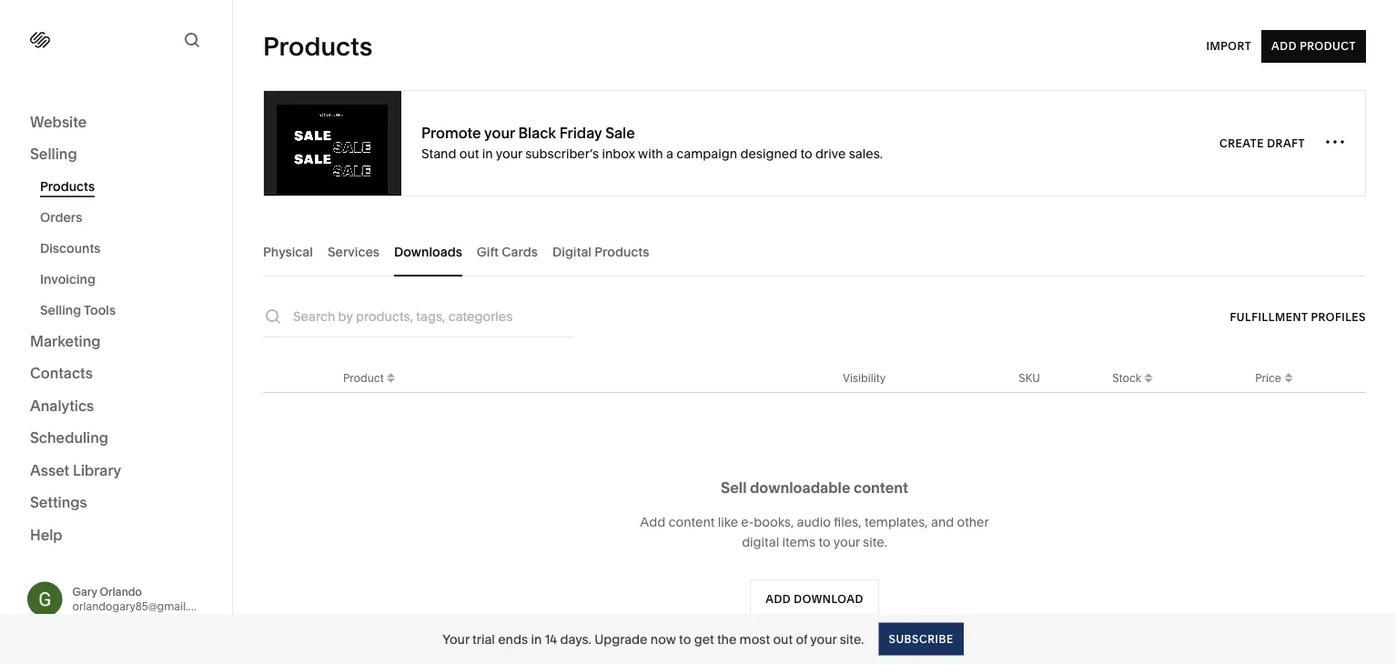 Task type: locate. For each thing, give the bounding box(es) containing it.
friday
[[560, 124, 602, 142]]

selling
[[30, 145, 77, 163], [40, 303, 81, 318]]

website link
[[30, 112, 202, 133]]

0 vertical spatial content
[[854, 479, 909, 497]]

cards
[[502, 244, 538, 259]]

selling link
[[30, 144, 202, 166]]

0 horizontal spatial products
[[40, 179, 95, 194]]

your down files,
[[834, 535, 860, 550]]

items
[[783, 535, 816, 550]]

content left the like
[[669, 515, 715, 530]]

in
[[482, 146, 493, 161], [531, 632, 542, 647]]

14
[[545, 632, 557, 647]]

add
[[1272, 40, 1297, 53], [640, 515, 666, 530], [766, 593, 791, 606]]

to left drive
[[801, 146, 813, 161]]

site. down templates,
[[863, 535, 888, 550]]

gift
[[477, 244, 499, 259]]

1 vertical spatial content
[[669, 515, 715, 530]]

selling inside selling link
[[30, 145, 77, 163]]

selling inside selling tools link
[[40, 303, 81, 318]]

audio
[[797, 515, 831, 530]]

and
[[931, 515, 954, 530]]

1 vertical spatial selling
[[40, 303, 81, 318]]

0 horizontal spatial out
[[460, 146, 479, 161]]

add inside button
[[1272, 40, 1297, 53]]

gift cards
[[477, 244, 538, 259]]

1 vertical spatial product
[[343, 371, 384, 385]]

the
[[717, 632, 737, 647]]

to left "get"
[[679, 632, 691, 647]]

1 horizontal spatial in
[[531, 632, 542, 647]]

products
[[263, 31, 373, 62], [40, 179, 95, 194], [595, 244, 650, 259]]

products link
[[40, 171, 212, 202]]

sales.
[[849, 146, 883, 161]]

0 vertical spatial in
[[482, 146, 493, 161]]

scheduling link
[[30, 428, 202, 450]]

draft
[[1268, 137, 1306, 150]]

import button
[[1207, 30, 1252, 63]]

gary
[[72, 586, 97, 599]]

drive
[[816, 146, 846, 161]]

0 vertical spatial product
[[1300, 40, 1357, 53]]

create draft button
[[1220, 127, 1306, 160]]

selling up marketing
[[40, 303, 81, 318]]

like
[[718, 515, 738, 530]]

0 vertical spatial add
[[1272, 40, 1297, 53]]

1 horizontal spatial out
[[773, 632, 793, 647]]

digital
[[553, 244, 592, 259]]

1 horizontal spatial add
[[766, 593, 791, 606]]

upgrade
[[595, 632, 648, 647]]

2 horizontal spatial to
[[819, 535, 831, 550]]

2 horizontal spatial products
[[595, 244, 650, 259]]

1 vertical spatial products
[[40, 179, 95, 194]]

downloadable
[[750, 479, 851, 497]]

files,
[[834, 515, 862, 530]]

2 vertical spatial add
[[766, 593, 791, 606]]

templates,
[[865, 515, 928, 530]]

2 horizontal spatial add
[[1272, 40, 1297, 53]]

1 vertical spatial site.
[[840, 632, 865, 647]]

0 vertical spatial selling
[[30, 145, 77, 163]]

1 horizontal spatial product
[[1300, 40, 1357, 53]]

visibility
[[843, 371, 886, 385]]

1 horizontal spatial content
[[854, 479, 909, 497]]

out down "promote" at the top of page
[[460, 146, 479, 161]]

0 vertical spatial out
[[460, 146, 479, 161]]

days.
[[560, 632, 592, 647]]

import
[[1207, 40, 1252, 53]]

product inside button
[[1300, 40, 1357, 53]]

out inside promote your black friday sale stand out in your subscriber's inbox with a campaign designed to drive sales.
[[460, 146, 479, 161]]

in right stand
[[482, 146, 493, 161]]

add up most
[[766, 593, 791, 606]]

inbox
[[602, 146, 636, 161]]

scheduling
[[30, 429, 108, 447]]

0 vertical spatial to
[[801, 146, 813, 161]]

add inside add content like e-books, audio files, templates, and other digital items to your site.
[[640, 515, 666, 530]]

selling for selling tools
[[40, 303, 81, 318]]

out left of
[[773, 632, 793, 647]]

0 horizontal spatial to
[[679, 632, 691, 647]]

0 horizontal spatial add
[[640, 515, 666, 530]]

add download
[[766, 593, 864, 606]]

fulfillment profiles
[[1231, 310, 1367, 324]]

in left 14
[[531, 632, 542, 647]]

invoicing link
[[40, 264, 212, 295]]

content inside add content like e-books, audio files, templates, and other digital items to your site.
[[669, 515, 715, 530]]

your
[[484, 124, 515, 142], [496, 146, 522, 161], [834, 535, 860, 550], [811, 632, 837, 647]]

now
[[651, 632, 676, 647]]

e-
[[741, 515, 754, 530]]

content up templates,
[[854, 479, 909, 497]]

0 horizontal spatial in
[[482, 146, 493, 161]]

add product button
[[1262, 30, 1367, 63]]

promote your black friday sale stand out in your subscriber's inbox with a campaign designed to drive sales.
[[422, 124, 883, 161]]

1 vertical spatial add
[[640, 515, 666, 530]]

add left the like
[[640, 515, 666, 530]]

selling down website
[[30, 145, 77, 163]]

1 horizontal spatial to
[[801, 146, 813, 161]]

2 vertical spatial products
[[595, 244, 650, 259]]

content
[[854, 479, 909, 497], [669, 515, 715, 530]]

site. down download
[[840, 632, 865, 647]]

to down audio
[[819, 535, 831, 550]]

tab list
[[263, 227, 1367, 277]]

out
[[460, 146, 479, 161], [773, 632, 793, 647]]

to
[[801, 146, 813, 161], [819, 535, 831, 550], [679, 632, 691, 647]]

add for add product
[[1272, 40, 1297, 53]]

your down the "black"
[[496, 146, 522, 161]]

your inside add content like e-books, audio files, templates, and other digital items to your site.
[[834, 535, 860, 550]]

0 horizontal spatial content
[[669, 515, 715, 530]]

1 vertical spatial to
[[819, 535, 831, 550]]

analytics
[[30, 397, 94, 415]]

add right the import at the top right of the page
[[1272, 40, 1297, 53]]

add inside button
[[766, 593, 791, 606]]

stock
[[1113, 371, 1142, 385]]

of
[[796, 632, 808, 647]]

orders link
[[40, 202, 212, 233]]

subscribe
[[889, 633, 954, 646]]

1 horizontal spatial products
[[263, 31, 373, 62]]

2 vertical spatial to
[[679, 632, 691, 647]]

gift cards button
[[477, 227, 538, 277]]

site. inside add content like e-books, audio files, templates, and other digital items to your site.
[[863, 535, 888, 550]]

site.
[[863, 535, 888, 550], [840, 632, 865, 647]]

1 vertical spatial in
[[531, 632, 542, 647]]

0 vertical spatial site.
[[863, 535, 888, 550]]

dropdown icon image
[[384, 368, 399, 383], [1142, 368, 1156, 383], [1282, 368, 1297, 383], [384, 374, 399, 388], [1142, 374, 1156, 388], [1282, 374, 1297, 388]]



Task type: describe. For each thing, give the bounding box(es) containing it.
0 horizontal spatial product
[[343, 371, 384, 385]]

physical
[[263, 244, 313, 259]]

your left the "black"
[[484, 124, 515, 142]]

create
[[1220, 137, 1265, 150]]

your
[[443, 632, 470, 647]]

your right of
[[811, 632, 837, 647]]

fulfillment profiles button
[[1231, 301, 1367, 334]]

discounts link
[[40, 233, 212, 264]]

create draft
[[1220, 137, 1306, 150]]

downloads
[[394, 244, 462, 259]]

fulfillment
[[1231, 310, 1309, 324]]

books,
[[754, 515, 794, 530]]

orlandogary85@gmail.com
[[72, 600, 211, 613]]

analytics link
[[30, 396, 202, 417]]

add download button
[[750, 580, 879, 620]]

asset
[[30, 462, 69, 479]]

tools
[[84, 303, 116, 318]]

settings link
[[30, 493, 202, 514]]

asset library
[[30, 462, 121, 479]]

campaign
[[677, 146, 738, 161]]

selling tools
[[40, 303, 116, 318]]

orders
[[40, 210, 82, 225]]

discounts
[[40, 241, 101, 256]]

most
[[740, 632, 770, 647]]

sku
[[1019, 371, 1041, 385]]

to inside add content like e-books, audio files, templates, and other digital items to your site.
[[819, 535, 831, 550]]

add for add download
[[766, 593, 791, 606]]

digital products button
[[553, 227, 650, 277]]

digital
[[742, 535, 780, 550]]

downloads button
[[394, 227, 462, 277]]

help link
[[30, 525, 62, 545]]

to inside promote your black friday sale stand out in your subscriber's inbox with a campaign designed to drive sales.
[[801, 146, 813, 161]]

asset library link
[[30, 461, 202, 482]]

ends
[[498, 632, 528, 647]]

orlando
[[100, 586, 142, 599]]

sale
[[606, 124, 635, 142]]

with
[[638, 146, 663, 161]]

subscribe button
[[879, 623, 964, 656]]

trial
[[473, 632, 495, 647]]

marketing link
[[30, 331, 202, 353]]

tab list containing physical
[[263, 227, 1367, 277]]

add product
[[1272, 40, 1357, 53]]

add content like e-books, audio files, templates, and other digital items to your site.
[[640, 515, 989, 550]]

services
[[328, 244, 380, 259]]

designed
[[741, 146, 798, 161]]

contacts
[[30, 365, 93, 382]]

subscriber's
[[525, 146, 599, 161]]

0 vertical spatial products
[[263, 31, 373, 62]]

physical button
[[263, 227, 313, 277]]

sell
[[721, 479, 747, 497]]

promote
[[422, 124, 481, 142]]

library
[[73, 462, 121, 479]]

black
[[518, 124, 556, 142]]

contacts link
[[30, 364, 202, 385]]

website
[[30, 113, 87, 131]]

selling for selling
[[30, 145, 77, 163]]

other
[[958, 515, 989, 530]]

your trial ends in 14 days. upgrade now to get the most out of your site.
[[443, 632, 865, 647]]

download
[[794, 593, 864, 606]]

gary orlando orlandogary85@gmail.com
[[72, 586, 211, 613]]

products inside digital products button
[[595, 244, 650, 259]]

get
[[694, 632, 714, 647]]

1 vertical spatial out
[[773, 632, 793, 647]]

Search by products, tags, categories field
[[293, 307, 574, 327]]

marketing
[[30, 332, 101, 350]]

stand
[[422, 146, 457, 161]]

price
[[1256, 371, 1282, 385]]

digital products
[[553, 244, 650, 259]]

add for add content like e-books, audio files, templates, and other digital items to your site.
[[640, 515, 666, 530]]

a
[[667, 146, 674, 161]]

help
[[30, 526, 62, 544]]

profiles
[[1312, 310, 1367, 324]]

invoicing
[[40, 272, 96, 287]]

in inside promote your black friday sale stand out in your subscriber's inbox with a campaign designed to drive sales.
[[482, 146, 493, 161]]

settings
[[30, 494, 87, 512]]

selling tools link
[[40, 295, 212, 326]]

services button
[[328, 227, 380, 277]]



Task type: vqa. For each thing, say whether or not it's contained in the screenshot.
Conversions
no



